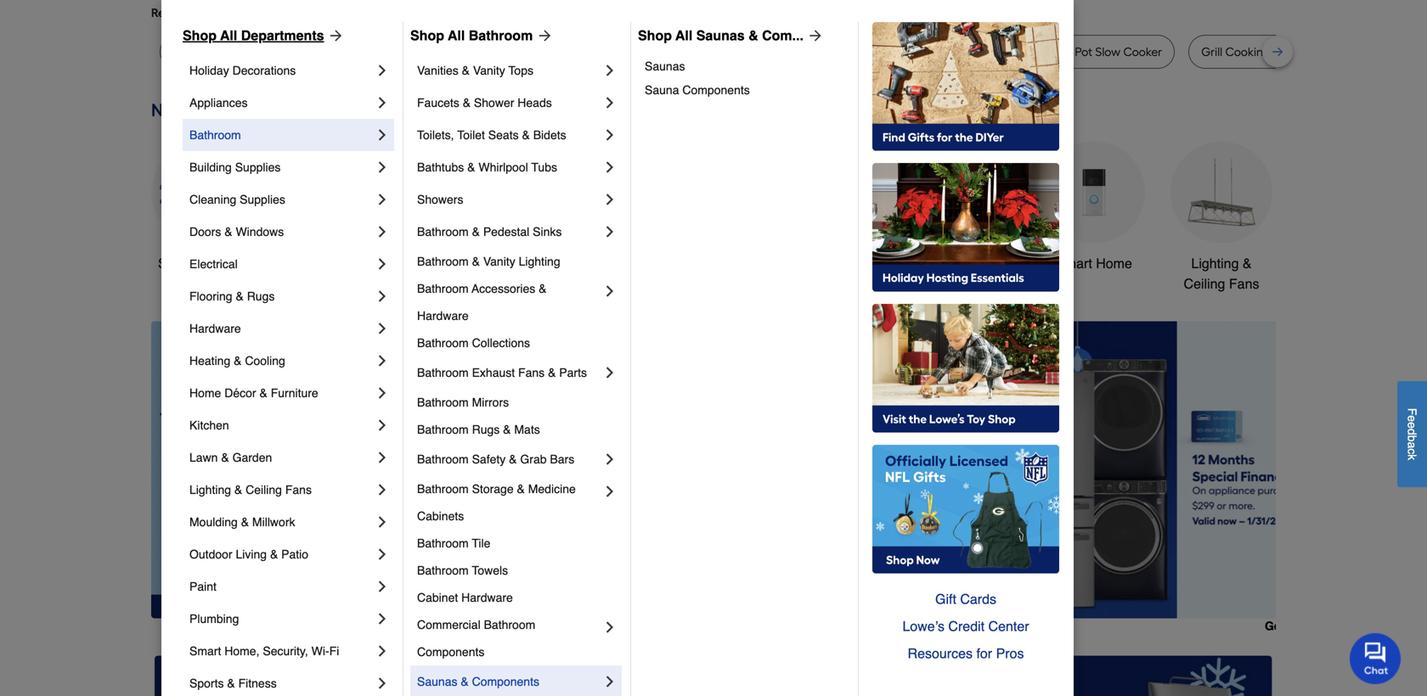 Task type: vqa. For each thing, say whether or not it's contained in the screenshot.
Searches
yes



Task type: locate. For each thing, give the bounding box(es) containing it.
collections
[[472, 337, 530, 350]]

2 vertical spatial fans
[[285, 484, 312, 497]]

toilets,
[[417, 128, 454, 142]]

1 vertical spatial for
[[977, 646, 993, 662]]

hardware
[[417, 309, 469, 323], [190, 322, 241, 336], [462, 592, 513, 605]]

0 vertical spatial rugs
[[247, 290, 275, 303]]

1 horizontal spatial cooker
[[1124, 45, 1163, 59]]

tools up equipment
[[844, 256, 876, 272]]

sauna components
[[645, 83, 750, 97]]

pot for crock pot slow cooker
[[1075, 45, 1093, 59]]

for left pros on the bottom
[[977, 646, 993, 662]]

all up vanities
[[448, 28, 465, 43]]

outdoor up equipment
[[791, 256, 840, 272]]

all down recommended searches for you
[[220, 28, 237, 43]]

0 vertical spatial ceiling
[[1184, 276, 1226, 292]]

decorations down shop all departments 'link'
[[233, 64, 296, 77]]

components down commercial bathroom components "link"
[[472, 676, 540, 689]]

tools inside tools link
[[441, 256, 473, 272]]

bathroom for bathroom mirrors
[[417, 396, 469, 410]]

shop these last-minute gifts. $99 or less. quantities are limited and won't last. image
[[151, 322, 426, 619]]

saunas down commercial
[[417, 676, 458, 689]]

bathroom for bathroom & pedestal sinks
[[417, 225, 469, 239]]

a
[[1406, 442, 1420, 449]]

all inside shop all deals link
[[193, 256, 208, 272]]

0 horizontal spatial outdoor
[[190, 548, 233, 562]]

& inside bathroom accessories & hardware
[[539, 282, 547, 296]]

grill
[[1202, 45, 1223, 59]]

cabinet
[[417, 592, 458, 605]]

1 horizontal spatial decorations
[[548, 276, 621, 292]]

arrow right image
[[804, 27, 824, 44]]

0 horizontal spatial crock
[[785, 45, 816, 59]]

bathroom link
[[190, 119, 374, 151], [916, 141, 1018, 274]]

up to 40 percent off select vanities. plus get free local delivery on select vanities. image
[[0, 322, 473, 619]]

1 horizontal spatial ceiling
[[1184, 276, 1226, 292]]

fitness
[[238, 677, 277, 691]]

fans inside 'link'
[[519, 366, 545, 380]]

0 horizontal spatial for
[[288, 6, 303, 20]]

k
[[1406, 455, 1420, 461]]

arrow right image inside shop all departments 'link'
[[324, 27, 345, 44]]

shop
[[158, 256, 190, 272]]

credit
[[949, 619, 985, 635]]

saunas for saunas & components
[[417, 676, 458, 689]]

christmas decorations
[[548, 256, 621, 292]]

e up d
[[1406, 416, 1420, 423]]

crock right instant pot
[[1041, 45, 1073, 59]]

bathroom inside bathroom accessories & hardware
[[417, 282, 469, 296]]

bathroom rugs & mats link
[[417, 416, 619, 444]]

commercial
[[417, 619, 481, 632]]

& inside "link"
[[236, 290, 244, 303]]

bathroom tile
[[417, 537, 491, 551]]

shop down recommended
[[183, 28, 217, 43]]

supplies up cleaning supplies on the top of the page
[[235, 161, 281, 174]]

bathroom & pedestal sinks link
[[417, 216, 602, 248]]

1 pot from the left
[[819, 45, 837, 59]]

1 vertical spatial smart
[[190, 645, 221, 659]]

outdoor for outdoor tools & equipment
[[791, 256, 840, 272]]

gift cards link
[[873, 586, 1060, 614]]

0 vertical spatial fans
[[1230, 276, 1260, 292]]

warming
[[1319, 45, 1370, 59]]

microwave countertop
[[508, 45, 632, 59]]

toilets, toilet seats & bidets link
[[417, 119, 602, 151]]

tools down bathroom & pedestal sinks
[[441, 256, 473, 272]]

tools link
[[406, 141, 508, 274]]

2 crock from the left
[[1041, 45, 1073, 59]]

sports
[[190, 677, 224, 691]]

0 horizontal spatial cooking
[[840, 45, 885, 59]]

1 vertical spatial vanity
[[483, 255, 516, 269]]

crock
[[785, 45, 816, 59], [1041, 45, 1073, 59]]

vanity left tops
[[473, 64, 506, 77]]

1 horizontal spatial lighting & ceiling fans
[[1184, 256, 1260, 292]]

2 horizontal spatial lighting
[[1192, 256, 1240, 272]]

1 horizontal spatial outdoor
[[791, 256, 840, 272]]

equipment
[[807, 276, 872, 292]]

saunas up sauna
[[645, 59, 685, 73]]

shop all bathroom link
[[411, 25, 554, 46]]

chevron right image for sports & fitness
[[374, 676, 391, 693]]

faucets & shower heads
[[417, 96, 552, 110]]

for left you
[[288, 6, 303, 20]]

chevron right image for bathroom exhaust fans & parts
[[602, 365, 619, 382]]

storage
[[472, 483, 514, 496]]

vanity up accessories
[[483, 255, 516, 269]]

0 horizontal spatial arrow right image
[[324, 27, 345, 44]]

2 horizontal spatial shop
[[638, 28, 672, 43]]

1 vertical spatial lighting & ceiling fans
[[190, 484, 312, 497]]

sauna
[[645, 83, 680, 97]]

1 vertical spatial decorations
[[548, 276, 621, 292]]

1 horizontal spatial for
[[977, 646, 993, 662]]

smart home, security, wi-fi link
[[190, 636, 374, 668]]

decorations inside 'link'
[[548, 276, 621, 292]]

chevron right image for bathtubs & whirlpool tubs
[[602, 159, 619, 176]]

1 tools from the left
[[441, 256, 473, 272]]

tools
[[441, 256, 473, 272], [844, 256, 876, 272]]

components
[[683, 83, 750, 97], [417, 646, 485, 660], [472, 676, 540, 689]]

2 horizontal spatial saunas
[[697, 28, 745, 43]]

decorations down "christmas"
[[548, 276, 621, 292]]

chat invite button image
[[1351, 633, 1402, 685]]

sinks
[[533, 225, 562, 239]]

chevron right image
[[374, 62, 391, 79], [602, 62, 619, 79], [374, 94, 391, 111], [602, 94, 619, 111], [374, 127, 391, 144], [374, 159, 391, 176], [374, 191, 391, 208], [602, 191, 619, 208], [602, 283, 619, 300], [374, 288, 391, 305], [374, 353, 391, 370], [374, 385, 391, 402], [602, 451, 619, 468], [602, 484, 619, 501], [374, 514, 391, 531], [374, 547, 391, 564], [374, 579, 391, 596], [602, 674, 619, 691], [374, 676, 391, 693]]

chevron right image for building supplies
[[374, 159, 391, 176]]

0 horizontal spatial cooker
[[430, 45, 469, 59]]

com...
[[762, 28, 804, 43]]

0 horizontal spatial shop
[[183, 28, 217, 43]]

outdoor tools & equipment
[[791, 256, 888, 292]]

outdoor inside outdoor tools & equipment
[[791, 256, 840, 272]]

outdoor living & patio
[[190, 548, 309, 562]]

1 horizontal spatial arrow right image
[[533, 27, 554, 44]]

pot for instant pot
[[984, 45, 1002, 59]]

smart for smart home
[[1057, 256, 1093, 272]]

0 horizontal spatial ceiling
[[246, 484, 282, 497]]

chevron right image for holiday decorations
[[374, 62, 391, 79]]

0 horizontal spatial slow
[[402, 45, 427, 59]]

1 horizontal spatial cooking
[[1226, 45, 1271, 59]]

2 cooking from the left
[[1226, 45, 1271, 59]]

arrow right image inside shop all bathroom link
[[533, 27, 554, 44]]

1 horizontal spatial shop
[[411, 28, 445, 43]]

flooring & rugs
[[190, 290, 275, 303]]

vanities & vanity tops
[[417, 64, 534, 77]]

0 vertical spatial outdoor
[[791, 256, 840, 272]]

smart inside "link"
[[190, 645, 221, 659]]

arrow right image for shop all departments
[[324, 27, 345, 44]]

0 vertical spatial supplies
[[235, 161, 281, 174]]

0 vertical spatial saunas
[[697, 28, 745, 43]]

3 pot from the left
[[984, 45, 1002, 59]]

kitchen link
[[190, 410, 374, 442]]

chevron right image for saunas & components
[[602, 674, 619, 691]]

visit the lowe's toy shop. image
[[873, 304, 1060, 433]]

4 pot from the left
[[1075, 45, 1093, 59]]

1 vertical spatial home
[[190, 387, 221, 400]]

1 vertical spatial supplies
[[240, 193, 285, 207]]

pot for crock pot cooking pot
[[819, 45, 837, 59]]

for inside heading
[[288, 6, 303, 20]]

2 horizontal spatial fans
[[1230, 276, 1260, 292]]

1 vertical spatial fans
[[519, 366, 545, 380]]

chevron right image for electrical
[[374, 256, 391, 273]]

& inside 'bathroom storage & medicine cabinets'
[[517, 483, 525, 496]]

fans inside lighting & ceiling fans
[[1230, 276, 1260, 292]]

1 horizontal spatial tools
[[844, 256, 876, 272]]

1 crock from the left
[[785, 45, 816, 59]]

0 vertical spatial components
[[683, 83, 750, 97]]

lowe's
[[903, 619, 945, 635]]

0 vertical spatial decorations
[[233, 64, 296, 77]]

components down saunas link
[[683, 83, 750, 97]]

shop for shop all saunas & com...
[[638, 28, 672, 43]]

& inside 'link'
[[548, 366, 556, 380]]

all inside shop all bathroom link
[[448, 28, 465, 43]]

components for commercial bathroom components
[[417, 646, 485, 660]]

outdoor down moulding
[[190, 548, 233, 562]]

0 horizontal spatial rugs
[[247, 290, 275, 303]]

supplies up windows
[[240, 193, 285, 207]]

cooker left grill
[[1124, 45, 1163, 59]]

windows
[[236, 225, 284, 239]]

all for departments
[[220, 28, 237, 43]]

1 horizontal spatial smart
[[1057, 256, 1093, 272]]

1 horizontal spatial home
[[1097, 256, 1133, 272]]

chevron right image for cleaning supplies
[[374, 191, 391, 208]]

2 tools from the left
[[844, 256, 876, 272]]

patio
[[281, 548, 309, 562]]

hardware up bathroom collections
[[417, 309, 469, 323]]

bathroom & pedestal sinks
[[417, 225, 562, 239]]

shop for shop all bathroom
[[411, 28, 445, 43]]

1 horizontal spatial slow
[[1096, 45, 1121, 59]]

grill cooking grate & warming rack
[[1202, 45, 1399, 59]]

0 horizontal spatial lighting & ceiling fans
[[190, 484, 312, 497]]

1 horizontal spatial saunas
[[645, 59, 685, 73]]

saunas for saunas
[[645, 59, 685, 73]]

bathroom for bathroom collections
[[417, 337, 469, 350]]

crock pot cooking pot
[[785, 45, 905, 59]]

ceiling inside lighting & ceiling fans
[[1184, 276, 1226, 292]]

shop up triple slow cooker
[[411, 28, 445, 43]]

bathroom inside 'link'
[[417, 366, 469, 380]]

bathroom exhaust fans & parts link
[[417, 357, 602, 389]]

tile
[[472, 537, 491, 551]]

resources
[[908, 646, 973, 662]]

0 horizontal spatial tools
[[441, 256, 473, 272]]

1 horizontal spatial lighting & ceiling fans link
[[1171, 141, 1273, 294]]

chevron right image for heating & cooling
[[374, 353, 391, 370]]

1 vertical spatial lighting & ceiling fans link
[[190, 474, 374, 507]]

bathroom mirrors link
[[417, 389, 619, 416]]

kitchen
[[190, 419, 229, 433]]

all right shop
[[193, 256, 208, 272]]

1 vertical spatial saunas
[[645, 59, 685, 73]]

accessories
[[472, 282, 536, 296]]

outdoor
[[791, 256, 840, 272], [190, 548, 233, 562]]

2 vertical spatial saunas
[[417, 676, 458, 689]]

chevron right image for bathroom accessories & hardware
[[602, 283, 619, 300]]

chevron right image for toilets, toilet seats & bidets
[[602, 127, 619, 144]]

doors & windows link
[[190, 216, 374, 248]]

supplies for building supplies
[[235, 161, 281, 174]]

resources for pros link
[[873, 641, 1060, 668]]

b
[[1406, 436, 1420, 442]]

0 vertical spatial vanity
[[473, 64, 506, 77]]

bars
[[550, 453, 575, 467]]

chevron right image
[[602, 127, 619, 144], [602, 159, 619, 176], [374, 224, 391, 241], [602, 224, 619, 241], [374, 256, 391, 273], [374, 320, 391, 337], [602, 365, 619, 382], [374, 417, 391, 434], [374, 450, 391, 467], [374, 482, 391, 499], [374, 611, 391, 628], [602, 620, 619, 637], [374, 643, 391, 660]]

decorations for holiday
[[233, 64, 296, 77]]

1 e from the top
[[1406, 416, 1420, 423]]

2 vertical spatial components
[[472, 676, 540, 689]]

f e e d b a c k
[[1406, 409, 1420, 461]]

bathroom exhaust fans & parts
[[417, 366, 587, 380]]

0 horizontal spatial saunas
[[417, 676, 458, 689]]

christmas
[[554, 256, 615, 272]]

wi-
[[312, 645, 329, 659]]

e up "b"
[[1406, 422, 1420, 429]]

towels
[[472, 564, 508, 578]]

all inside shop all departments 'link'
[[220, 28, 237, 43]]

all down recommended searches for you heading
[[676, 28, 693, 43]]

1 vertical spatial components
[[417, 646, 485, 660]]

3 shop from the left
[[638, 28, 672, 43]]

all inside shop all saunas & com... link
[[676, 28, 693, 43]]

2 cooker from the left
[[1124, 45, 1163, 59]]

get details link
[[1224, 620, 1297, 633]]

cooker up vanities
[[430, 45, 469, 59]]

bathroom for bathroom tile
[[417, 537, 469, 551]]

saunas down recommended searches for you heading
[[697, 28, 745, 43]]

faucets
[[417, 96, 460, 110]]

center
[[989, 619, 1030, 635]]

components down commercial
[[417, 646, 485, 660]]

2 shop from the left
[[411, 28, 445, 43]]

holiday decorations
[[190, 64, 296, 77]]

rugs down the mirrors
[[472, 423, 500, 437]]

0 vertical spatial lighting & ceiling fans link
[[1171, 141, 1273, 294]]

hardware inside bathroom accessories & hardware
[[417, 309, 469, 323]]

find gifts for the diyer. image
[[873, 22, 1060, 151]]

millwork
[[252, 516, 295, 530]]

0 vertical spatial smart
[[1057, 256, 1093, 272]]

0 vertical spatial for
[[288, 6, 303, 20]]

tools inside outdoor tools & equipment
[[844, 256, 876, 272]]

1 horizontal spatial fans
[[519, 366, 545, 380]]

vanity for lighting
[[483, 255, 516, 269]]

chevron right image for outdoor living & patio
[[374, 547, 391, 564]]

cleaning
[[190, 193, 237, 207]]

departments
[[241, 28, 324, 43]]

rugs down electrical link
[[247, 290, 275, 303]]

components inside commercial bathroom components
[[417, 646, 485, 660]]

bathroom for bathroom exhaust fans & parts
[[417, 366, 469, 380]]

1 horizontal spatial rugs
[[472, 423, 500, 437]]

bathroom safety & grab bars link
[[417, 444, 602, 476]]

1 shop from the left
[[183, 28, 217, 43]]

instant
[[944, 45, 981, 59]]

bathroom inside 'bathroom storage & medicine cabinets'
[[417, 483, 469, 496]]

1 vertical spatial outdoor
[[190, 548, 233, 562]]

0 horizontal spatial smart
[[190, 645, 221, 659]]

furniture
[[271, 387, 318, 400]]

christmas decorations link
[[534, 141, 636, 294]]

resources for pros
[[908, 646, 1025, 662]]

vanity
[[473, 64, 506, 77], [483, 255, 516, 269]]

arrow right image
[[324, 27, 345, 44], [533, 27, 554, 44], [1245, 470, 1262, 487]]

shop inside 'link'
[[183, 28, 217, 43]]

sports & fitness
[[190, 677, 277, 691]]

building
[[190, 161, 232, 174]]

1 cooking from the left
[[840, 45, 885, 59]]

up to 30 percent off select major appliances. plus, save up to an extra $750 on major appliances. image
[[473, 322, 1297, 619]]

medicine
[[528, 483, 576, 496]]

grab
[[520, 453, 547, 467]]

vanity for tops
[[473, 64, 506, 77]]

scroll to item #2 image
[[822, 588, 863, 595]]

flooring
[[190, 290, 233, 303]]

recommended
[[151, 6, 233, 20]]

shop up sauna
[[638, 28, 672, 43]]

1 horizontal spatial crock
[[1041, 45, 1073, 59]]

0 horizontal spatial decorations
[[233, 64, 296, 77]]

2 e from the top
[[1406, 422, 1420, 429]]

doors
[[190, 225, 221, 239]]

f e e d b a c k button
[[1398, 382, 1428, 488]]

crock down arrow right image
[[785, 45, 816, 59]]

shop for shop all departments
[[183, 28, 217, 43]]



Task type: describe. For each thing, give the bounding box(es) containing it.
shop all deals
[[158, 256, 247, 272]]

pedestal
[[483, 225, 530, 239]]

bathroom for bathroom storage & medicine cabinets
[[417, 483, 469, 496]]

home décor & furniture
[[190, 387, 318, 400]]

bathtubs & whirlpool tubs
[[417, 161, 558, 174]]

1 cooker from the left
[[430, 45, 469, 59]]

scroll to item #5 image
[[945, 588, 986, 595]]

1 vertical spatial ceiling
[[246, 484, 282, 497]]

countertop
[[570, 45, 632, 59]]

get details
[[1224, 620, 1286, 633]]

1 horizontal spatial lighting
[[519, 255, 561, 269]]

chevron right image for lawn & garden
[[374, 450, 391, 467]]

new deals every day during 25 days of deals image
[[151, 96, 1277, 125]]

all for deals
[[193, 256, 208, 272]]

get up to 2 free select tools or batteries when you buy 1 with select purchases. image
[[155, 656, 509, 697]]

electrical link
[[190, 248, 374, 280]]

arrow right image for shop all bathroom
[[533, 27, 554, 44]]

supplies for cleaning supplies
[[240, 193, 285, 207]]

parts
[[560, 366, 587, 380]]

cleaning supplies
[[190, 193, 285, 207]]

bidets
[[534, 128, 567, 142]]

bathtubs & whirlpool tubs link
[[417, 151, 602, 184]]

chevron right image for plumbing
[[374, 611, 391, 628]]

arrow left image
[[467, 470, 484, 487]]

faucets & shower heads link
[[417, 87, 602, 119]]

rugs inside "link"
[[247, 290, 275, 303]]

pros
[[997, 646, 1025, 662]]

smart for smart home, security, wi-fi
[[190, 645, 221, 659]]

all for bathroom
[[448, 28, 465, 43]]

chevron right image for faucets & shower heads
[[602, 94, 619, 111]]

saunas & components link
[[417, 666, 602, 697]]

chevron right image for doors & windows
[[374, 224, 391, 241]]

toilet
[[458, 128, 485, 142]]

officially licensed n f l gifts. shop now. image
[[873, 445, 1060, 575]]

scroll to item #4 image
[[904, 588, 945, 595]]

triple
[[370, 45, 399, 59]]

0 horizontal spatial lighting & ceiling fans link
[[190, 474, 374, 507]]

doors & windows
[[190, 225, 284, 239]]

0 horizontal spatial lighting
[[190, 484, 231, 497]]

chevron right image for hardware
[[374, 320, 391, 337]]

0 horizontal spatial fans
[[285, 484, 312, 497]]

bathroom for bathroom rugs & mats
[[417, 423, 469, 437]]

up to 35 percent off select small appliances. image
[[537, 656, 891, 697]]

sports & fitness link
[[190, 668, 374, 697]]

crock for crock pot slow cooker
[[1041, 45, 1073, 59]]

1 horizontal spatial bathroom link
[[916, 141, 1018, 274]]

bathroom collections link
[[417, 330, 619, 357]]

f
[[1406, 409, 1420, 416]]

shop all bathroom
[[411, 28, 533, 43]]

outdoor for outdoor living & patio
[[190, 548, 233, 562]]

appliances link
[[190, 87, 374, 119]]

flooring & rugs link
[[190, 280, 374, 313]]

garden
[[233, 451, 272, 465]]

heads
[[518, 96, 552, 110]]

chevron right image for flooring & rugs
[[374, 288, 391, 305]]

gift cards
[[936, 592, 997, 608]]

security,
[[263, 645, 308, 659]]

bathroom storage & medicine cabinets
[[417, 483, 579, 524]]

lawn
[[190, 451, 218, 465]]

toilets, toilet seats & bidets
[[417, 128, 567, 142]]

2 slow from the left
[[1096, 45, 1121, 59]]

get
[[1224, 620, 1244, 633]]

bathroom for bathroom accessories & hardware
[[417, 282, 469, 296]]

deals
[[212, 256, 247, 272]]

microwave
[[508, 45, 567, 59]]

recommended searches for you heading
[[151, 4, 1277, 21]]

lawn & garden
[[190, 451, 272, 465]]

chevron right image for showers
[[602, 191, 619, 208]]

moulding & millwork
[[190, 516, 295, 530]]

bathroom for bathroom towels
[[417, 564, 469, 578]]

all for saunas
[[676, 28, 693, 43]]

cooling
[[245, 354, 285, 368]]

1 vertical spatial rugs
[[472, 423, 500, 437]]

hardware down flooring
[[190, 322, 241, 336]]

chevron right image for kitchen
[[374, 417, 391, 434]]

up to 30 percent off select grills and accessories. image
[[918, 656, 1273, 697]]

chevron right image for paint
[[374, 579, 391, 596]]

outdoor tools & equipment link
[[789, 141, 891, 294]]

bathtubs
[[417, 161, 464, 174]]

crock pot slow cooker
[[1041, 45, 1163, 59]]

vanities & vanity tops link
[[417, 54, 602, 87]]

bathroom for bathroom safety & grab bars
[[417, 453, 469, 467]]

decorations for christmas
[[548, 276, 621, 292]]

mirrors
[[472, 396, 509, 410]]

electrical
[[190, 258, 238, 271]]

& inside outdoor tools & equipment
[[879, 256, 888, 272]]

smart home
[[1057, 256, 1133, 272]]

décor
[[225, 387, 256, 400]]

chevron right image for home décor & furniture
[[374, 385, 391, 402]]

mats
[[515, 423, 540, 437]]

1 slow from the left
[[402, 45, 427, 59]]

hardware link
[[190, 313, 374, 345]]

0 vertical spatial lighting & ceiling fans
[[1184, 256, 1260, 292]]

chevron right image for bathroom
[[374, 127, 391, 144]]

d
[[1406, 429, 1420, 436]]

bathroom for bathroom & vanity lighting
[[417, 255, 469, 269]]

0 horizontal spatial bathroom link
[[190, 119, 374, 151]]

chevron right image for appliances
[[374, 94, 391, 111]]

moulding
[[190, 516, 238, 530]]

0 horizontal spatial home
[[190, 387, 221, 400]]

outdoor living & patio link
[[190, 539, 374, 571]]

showers
[[417, 193, 464, 207]]

crock for crock pot cooking pot
[[785, 45, 816, 59]]

2 pot from the left
[[888, 45, 905, 59]]

chevron right image for bathroom storage & medicine cabinets
[[602, 484, 619, 501]]

heating
[[190, 354, 231, 368]]

chevron right image for bathroom safety & grab bars
[[602, 451, 619, 468]]

chevron right image for moulding & millwork
[[374, 514, 391, 531]]

appliances
[[190, 96, 248, 110]]

holiday hosting essentials. image
[[873, 163, 1060, 292]]

lowe's credit center
[[903, 619, 1030, 635]]

bathroom storage & medicine cabinets link
[[417, 476, 602, 530]]

chevron right image for vanities & vanity tops
[[602, 62, 619, 79]]

bathroom mirrors
[[417, 396, 509, 410]]

holiday decorations link
[[190, 54, 374, 87]]

shop all departments link
[[183, 25, 345, 46]]

2 horizontal spatial arrow right image
[[1245, 470, 1262, 487]]

building supplies
[[190, 161, 281, 174]]

chevron right image for commercial bathroom components
[[602, 620, 619, 637]]

fi
[[329, 645, 339, 659]]

paint
[[190, 581, 217, 594]]

triple slow cooker
[[370, 45, 469, 59]]

bathroom inside commercial bathroom components
[[484, 619, 536, 632]]

building supplies link
[[190, 151, 374, 184]]

sauna components link
[[645, 78, 847, 102]]

chevron right image for smart home, security, wi-fi
[[374, 643, 391, 660]]

shop all saunas & com... link
[[638, 25, 824, 46]]

chevron right image for bathroom & pedestal sinks
[[602, 224, 619, 241]]

components for saunas & components
[[472, 676, 540, 689]]

cards
[[961, 592, 997, 608]]

tops
[[509, 64, 534, 77]]

shower
[[474, 96, 515, 110]]

seats
[[489, 128, 519, 142]]

chevron right image for lighting & ceiling fans
[[374, 482, 391, 499]]

bathroom towels
[[417, 564, 508, 578]]

0 vertical spatial home
[[1097, 256, 1133, 272]]

living
[[236, 548, 267, 562]]

hardware down towels
[[462, 592, 513, 605]]



